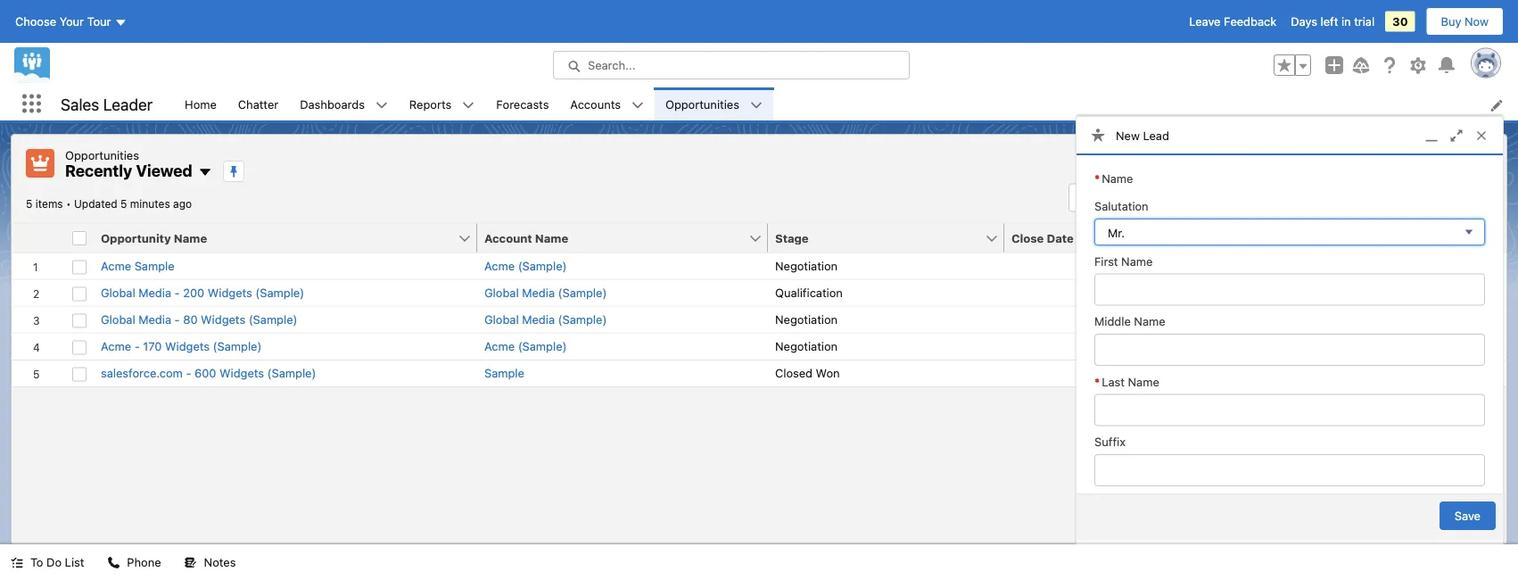 Task type: locate. For each thing, give the bounding box(es) containing it.
new up action 'image'
[[1453, 157, 1477, 170]]

forecasts link
[[486, 87, 560, 120]]

name right account at left
[[535, 231, 569, 244]]

acme (sample) link for acme - 170 widgets (sample)
[[485, 338, 567, 355]]

5 left minutes
[[121, 198, 127, 210]]

opportunities
[[666, 97, 740, 110], [65, 148, 139, 162]]

save
[[1455, 509, 1481, 523]]

global media (sample) link down account name
[[485, 284, 607, 301]]

global media (sample) link up sample link
[[485, 311, 607, 328]]

0 vertical spatial *
[[1095, 171, 1100, 185]]

1 vertical spatial acme (sample)
[[485, 340, 567, 353]]

minutes
[[130, 198, 170, 210]]

feedback
[[1224, 15, 1277, 28]]

media down account name
[[522, 286, 555, 299]]

days left in trial
[[1291, 15, 1375, 28]]

0 horizontal spatial opportunity
[[101, 231, 171, 244]]

negotiation up the closed won
[[775, 340, 838, 353]]

list
[[174, 87, 1519, 120]]

acme up sample link
[[485, 340, 515, 353]]

acme (sample) up sample link
[[485, 340, 567, 353]]

choose
[[15, 15, 56, 28]]

2 acme (sample) link from the top
[[485, 338, 567, 355]]

text default image inside to do list button
[[11, 556, 23, 569]]

opportunity
[[101, 231, 171, 244], [1264, 231, 1334, 244]]

sample
[[134, 259, 175, 272], [485, 366, 525, 380]]

- left 600
[[186, 366, 191, 380]]

global media (sample)
[[485, 286, 607, 299], [485, 313, 607, 326]]

0 vertical spatial new
[[1116, 128, 1140, 142]]

None search field
[[1069, 183, 1283, 212]]

dashboards
[[300, 97, 365, 110]]

first
[[1095, 254, 1119, 268]]

media up 170
[[139, 313, 171, 326]]

buy
[[1442, 15, 1462, 28]]

account name element
[[477, 224, 779, 253]]

acme
[[101, 259, 131, 272], [485, 259, 515, 272], [101, 340, 131, 353], [485, 340, 515, 353]]

leave feedback link
[[1190, 15, 1277, 28]]

action image
[[1461, 224, 1507, 252]]

1 horizontal spatial opportunity
[[1264, 231, 1334, 244]]

1 global media (sample) link from the top
[[485, 284, 607, 301]]

list
[[65, 555, 84, 569]]

name down ago
[[174, 231, 207, 244]]

save button
[[1440, 502, 1496, 530]]

text default image inside dashboards list item
[[376, 99, 388, 111]]

sales leader
[[61, 94, 153, 114]]

updated
[[74, 198, 118, 210]]

close
[[1012, 231, 1044, 244]]

negotiation up qualification
[[775, 259, 838, 272]]

1 horizontal spatial opportunities
[[666, 97, 740, 110]]

3 negotiation from the top
[[775, 340, 838, 353]]

opportunity for opportunity owner alias
[[1264, 231, 1334, 244]]

new button
[[1438, 150, 1491, 177]]

alias
[[1377, 231, 1406, 244]]

1 vertical spatial global media (sample)
[[485, 313, 607, 326]]

Suffix text field
[[1095, 454, 1486, 486]]

new left lead
[[1116, 128, 1140, 142]]

0 vertical spatial acme (sample) link
[[485, 257, 567, 275]]

widgets right 600
[[220, 366, 264, 380]]

1 vertical spatial acme (sample) link
[[485, 338, 567, 355]]

opportunity for opportunity name
[[101, 231, 171, 244]]

negotiation down qualification
[[775, 313, 838, 326]]

name for last name
[[1128, 375, 1160, 388]]

opportunity owner alias
[[1264, 231, 1406, 244]]

opportunity up the acme sample at the left top
[[101, 231, 171, 244]]

media down acme sample link
[[139, 286, 171, 299]]

acme left 170
[[101, 340, 131, 353]]

recently viewed grid
[[12, 224, 1507, 387]]

(sample)
[[518, 259, 567, 272], [256, 286, 304, 299], [558, 286, 607, 299], [249, 313, 298, 326], [558, 313, 607, 326], [213, 340, 262, 353], [518, 340, 567, 353], [267, 366, 316, 380]]

0 horizontal spatial opportunities
[[65, 148, 139, 162]]

2 opportunity from the left
[[1264, 231, 1334, 244]]

1 acme (sample) link from the top
[[485, 257, 567, 275]]

1 horizontal spatial new
[[1453, 157, 1477, 170]]

0 vertical spatial opportunities
[[666, 97, 740, 110]]

chatter link
[[227, 87, 289, 120]]

sales
[[61, 94, 99, 114]]

text default image
[[376, 99, 388, 111], [198, 165, 212, 180], [11, 556, 23, 569], [107, 556, 120, 569], [184, 556, 197, 569]]

trial
[[1355, 15, 1375, 28]]

1 global media (sample) from the top
[[485, 286, 607, 299]]

acme (sample) link down account name
[[485, 257, 567, 275]]

last
[[1102, 375, 1125, 388]]

1 vertical spatial opportunities
[[65, 148, 139, 162]]

new inside dialog
[[1116, 128, 1140, 142]]

global media (sample) up sample link
[[485, 313, 607, 326]]

global media (sample) link for qualification
[[485, 284, 607, 301]]

close date
[[1012, 231, 1074, 244]]

new inside button
[[1453, 157, 1477, 170]]

qualification
[[775, 286, 843, 299]]

1 vertical spatial global media (sample) link
[[485, 311, 607, 328]]

1 horizontal spatial 5
[[121, 198, 127, 210]]

closed won
[[775, 366, 840, 380]]

0 horizontal spatial new
[[1116, 128, 1140, 142]]

items
[[36, 198, 63, 210]]

0 vertical spatial acme (sample)
[[485, 259, 567, 272]]

0 vertical spatial global media (sample) link
[[485, 284, 607, 301]]

name for first name
[[1122, 254, 1153, 268]]

lead
[[1143, 128, 1170, 142]]

close date button
[[1005, 224, 1237, 252]]

1 vertical spatial *
[[1095, 375, 1100, 388]]

leave
[[1190, 15, 1221, 28]]

name down close date element
[[1122, 254, 1153, 268]]

text default image inside "phone" button
[[107, 556, 120, 569]]

dashboards link
[[289, 87, 376, 120]]

0 vertical spatial global media (sample)
[[485, 286, 607, 299]]

new for new lead
[[1116, 128, 1140, 142]]

text default image for to do list
[[11, 556, 23, 569]]

opportunities inside list item
[[666, 97, 740, 110]]

name
[[1102, 171, 1134, 185], [174, 231, 207, 244], [535, 231, 569, 244], [1122, 254, 1153, 268], [1134, 315, 1166, 328], [1128, 375, 1160, 388]]

* left last
[[1095, 375, 1100, 388]]

opportunity name element
[[94, 224, 488, 253]]

text default image inside notes button
[[184, 556, 197, 569]]

notes button
[[174, 544, 247, 580]]

1 * from the top
[[1095, 171, 1100, 185]]

opportunity name
[[101, 231, 207, 244]]

media for global media (sample) link for qualification
[[522, 286, 555, 299]]

close date element
[[1005, 224, 1267, 253]]

cell for salesforce.com - 600 widgets (sample)
[[1256, 359, 1461, 386]]

acme (sample)
[[485, 259, 567, 272], [485, 340, 567, 353]]

1 vertical spatial negotiation
[[775, 313, 838, 326]]

name right "middle"
[[1134, 315, 1166, 328]]

owner
[[1337, 231, 1375, 244]]

chatter
[[238, 97, 279, 110]]

acme (sample) link up sample link
[[485, 338, 567, 355]]

opportunities up 'updated'
[[65, 148, 139, 162]]

opportunity name button
[[94, 224, 458, 252]]

opportunities down search... button
[[666, 97, 740, 110]]

reports list item
[[399, 87, 486, 120]]

0 vertical spatial negotiation
[[775, 259, 838, 272]]

media up sample link
[[522, 313, 555, 326]]

2 global media (sample) from the top
[[485, 313, 607, 326]]

cell
[[65, 224, 94, 253], [1256, 279, 1461, 306], [1256, 306, 1461, 333], [1461, 306, 1507, 333], [1256, 333, 1461, 359], [1256, 359, 1461, 386]]

text default image for phone
[[107, 556, 120, 569]]

media for global media - 80 widgets (sample) link
[[139, 313, 171, 326]]

1/4/2024
[[1162, 313, 1210, 326]]

viewed
[[136, 161, 193, 180]]

2 acme (sample) from the top
[[485, 340, 567, 353]]

tour
[[87, 15, 111, 28]]

choose your tour
[[15, 15, 111, 28]]

left
[[1321, 15, 1339, 28]]

text default image left phone
[[107, 556, 120, 569]]

cell for acme - 170 widgets (sample)
[[1256, 333, 1461, 359]]

global media - 80 widgets (sample) link
[[101, 311, 298, 328]]

(sample) inside global media - 80 widgets (sample) link
[[249, 313, 298, 326]]

new
[[1116, 128, 1140, 142], [1453, 157, 1477, 170]]

accounts list item
[[560, 87, 655, 120]]

30
[[1393, 15, 1409, 28]]

0 horizontal spatial 5
[[26, 198, 32, 210]]

reports
[[409, 97, 452, 110]]

text default image right the viewed
[[198, 165, 212, 180]]

opportunity up rande
[[1264, 231, 1334, 244]]

2 negotiation from the top
[[775, 313, 838, 326]]

rande
[[1264, 259, 1299, 272]]

(sample) inside acme - 170 widgets (sample) link
[[213, 340, 262, 353]]

account name button
[[477, 224, 749, 252]]

in
[[1342, 15, 1352, 28]]

1 opportunity from the left
[[101, 231, 171, 244]]

1 vertical spatial new
[[1453, 157, 1477, 170]]

5 left items
[[26, 198, 32, 210]]

1 acme (sample) from the top
[[485, 259, 567, 272]]

global
[[101, 286, 135, 299], [485, 286, 519, 299], [101, 313, 135, 326], [485, 313, 519, 326]]

text default image left to
[[11, 556, 23, 569]]

name up salutation
[[1102, 171, 1134, 185]]

list containing home
[[174, 87, 1519, 120]]

group
[[1274, 54, 1312, 76]]

media for global media - 200 widgets (sample) link at left
[[139, 286, 171, 299]]

* up salutation
[[1095, 171, 1100, 185]]

item number image
[[12, 224, 65, 252]]

* for * name
[[1095, 171, 1100, 185]]

1 vertical spatial sample
[[485, 366, 525, 380]]

acme (sample) link for acme sample
[[485, 257, 567, 275]]

global media (sample) down account name
[[485, 286, 607, 299]]

2 * from the top
[[1095, 375, 1100, 388]]

global media (sample) link
[[485, 284, 607, 301], [485, 311, 607, 328]]

closed
[[775, 366, 813, 380]]

text default image left the notes
[[184, 556, 197, 569]]

2 vertical spatial negotiation
[[775, 340, 838, 353]]

0 vertical spatial sample
[[134, 259, 175, 272]]

acme (sample) for acme sample
[[485, 259, 567, 272]]

text default image left reports link
[[376, 99, 388, 111]]

suffix
[[1095, 435, 1126, 448]]

name right last
[[1128, 375, 1160, 388]]

acme down opportunity name
[[101, 259, 131, 272]]

media
[[139, 286, 171, 299], [522, 286, 555, 299], [139, 313, 171, 326], [522, 313, 555, 326]]

2 global media (sample) link from the top
[[485, 311, 607, 328]]

phone
[[127, 555, 161, 569]]

first name
[[1095, 254, 1153, 268]]

buy now button
[[1426, 7, 1504, 36]]

widgets right "200"
[[208, 286, 252, 299]]

name for account name
[[535, 231, 569, 244]]

new lead
[[1116, 128, 1170, 142]]

acme (sample) down account name
[[485, 259, 567, 272]]



Task type: vqa. For each thing, say whether or not it's contained in the screenshot.
My inside the 'link'
no



Task type: describe. For each thing, give the bounding box(es) containing it.
won
[[816, 366, 840, 380]]

stage element
[[768, 224, 1015, 253]]

salutation
[[1095, 200, 1149, 213]]

account
[[485, 231, 532, 244]]

text default image inside 'recently viewed|opportunities|list view' element
[[198, 165, 212, 180]]

2 5 from the left
[[121, 198, 127, 210]]

none search field inside 'recently viewed|opportunities|list view' element
[[1069, 183, 1283, 212]]

last name
[[1102, 375, 1160, 388]]

search... button
[[553, 51, 910, 79]]

600
[[195, 366, 216, 380]]

- left 80
[[175, 313, 180, 326]]

recently viewed status
[[26, 198, 74, 210]]

5 items • updated 5 minutes ago
[[26, 198, 192, 210]]

salesforce.com
[[101, 366, 183, 380]]

buy now
[[1442, 15, 1489, 28]]

opportunity owner alias button
[[1256, 224, 1441, 252]]

12/5/2023
[[1155, 259, 1210, 272]]

200
[[183, 286, 205, 299]]

Search Recently Viewed list view. search field
[[1069, 183, 1283, 212]]

acme down account at left
[[485, 259, 515, 272]]

widgets right 80
[[201, 313, 246, 326]]

days
[[1291, 15, 1318, 28]]

global media - 200 widgets (sample) link
[[101, 284, 304, 301]]

new lead dialog
[[1076, 116, 1504, 580]]

accounts link
[[560, 87, 632, 120]]

notes
[[204, 555, 236, 569]]

opportunities link
[[655, 87, 750, 120]]

to do list button
[[0, 544, 95, 580]]

1 horizontal spatial sample
[[485, 366, 525, 380]]

home
[[185, 97, 217, 110]]

global media - 80 widgets (sample)
[[101, 313, 298, 326]]

your
[[59, 15, 84, 28]]

leader
[[103, 94, 153, 114]]

cell for global media - 80 widgets (sample)
[[1256, 306, 1461, 333]]

negotiation for widgets
[[775, 313, 838, 326]]

dashboards list item
[[289, 87, 399, 120]]

middle name
[[1095, 315, 1166, 328]]

* for *
[[1095, 375, 1100, 388]]

item number element
[[12, 224, 65, 253]]

* name
[[1095, 171, 1134, 185]]

media for global media (sample) link for negotiation
[[522, 313, 555, 326]]

salesforce.com - 600 widgets (sample) link
[[101, 365, 316, 382]]

name for opportunity name
[[174, 231, 207, 244]]

stage
[[775, 231, 809, 244]]

home link
[[174, 87, 227, 120]]

name for middle name
[[1134, 315, 1166, 328]]

sample link
[[485, 365, 525, 382]]

action element
[[1461, 224, 1507, 253]]

leave feedback
[[1190, 15, 1277, 28]]

0 horizontal spatial sample
[[134, 259, 175, 272]]

to
[[30, 555, 43, 569]]

- left "200"
[[175, 286, 180, 299]]

(sample) inside salesforce.com - 600 widgets (sample) link
[[267, 366, 316, 380]]

date
[[1047, 231, 1074, 244]]

acme sample
[[101, 259, 175, 272]]

accounts
[[571, 97, 621, 110]]

new for new
[[1453, 157, 1477, 170]]

opportunities list item
[[655, 87, 774, 120]]

new lead link
[[1077, 117, 1504, 155]]

cell for global media - 200 widgets (sample)
[[1256, 279, 1461, 306]]

80
[[183, 313, 198, 326]]

Middle Name text field
[[1095, 334, 1486, 366]]

now
[[1465, 15, 1489, 28]]

text default image for notes
[[184, 556, 197, 569]]

global media (sample) for negotiation
[[485, 313, 607, 326]]

acme (sample) for acme - 170 widgets (sample)
[[485, 340, 567, 353]]

mr.
[[1108, 226, 1125, 240]]

170
[[143, 340, 162, 353]]

recently
[[65, 161, 132, 180]]

•
[[66, 198, 71, 210]]

acme sample link
[[101, 257, 175, 275]]

acme - 170 widgets (sample)
[[101, 340, 262, 353]]

First Name text field
[[1095, 274, 1486, 306]]

reports link
[[399, 87, 462, 120]]

do
[[46, 555, 62, 569]]

choose your tour button
[[14, 7, 128, 36]]

global media (sample) link for negotiation
[[485, 311, 607, 328]]

- left 170
[[134, 340, 140, 353]]

name for * name
[[1102, 171, 1134, 185]]

phone button
[[97, 544, 172, 580]]

1 negotiation from the top
[[775, 259, 838, 272]]

stage button
[[768, 224, 985, 252]]

recently viewed
[[65, 161, 193, 180]]

to do list
[[30, 555, 84, 569]]

mr. button
[[1095, 219, 1486, 245]]

global media - 200 widgets (sample)
[[101, 286, 304, 299]]

account name
[[485, 231, 569, 244]]

negotiation for (sample)
[[775, 340, 838, 353]]

3/22/2023
[[1154, 366, 1210, 380]]

(sample) inside global media - 200 widgets (sample) link
[[256, 286, 304, 299]]

middle
[[1095, 315, 1131, 328]]

salesforce.com - 600 widgets (sample)
[[101, 366, 316, 380]]

1 5 from the left
[[26, 198, 32, 210]]

ago
[[173, 198, 192, 210]]

global media (sample) for qualification
[[485, 286, 607, 299]]

acme - 170 widgets (sample) link
[[101, 338, 262, 355]]

search...
[[588, 58, 636, 72]]

widgets down 80
[[165, 340, 210, 353]]

recently viewed|opportunities|list view element
[[11, 134, 1508, 544]]

opportunity owner alias element
[[1256, 224, 1471, 253]]

Last Name text field
[[1095, 394, 1486, 426]]

forecasts
[[496, 97, 549, 110]]



